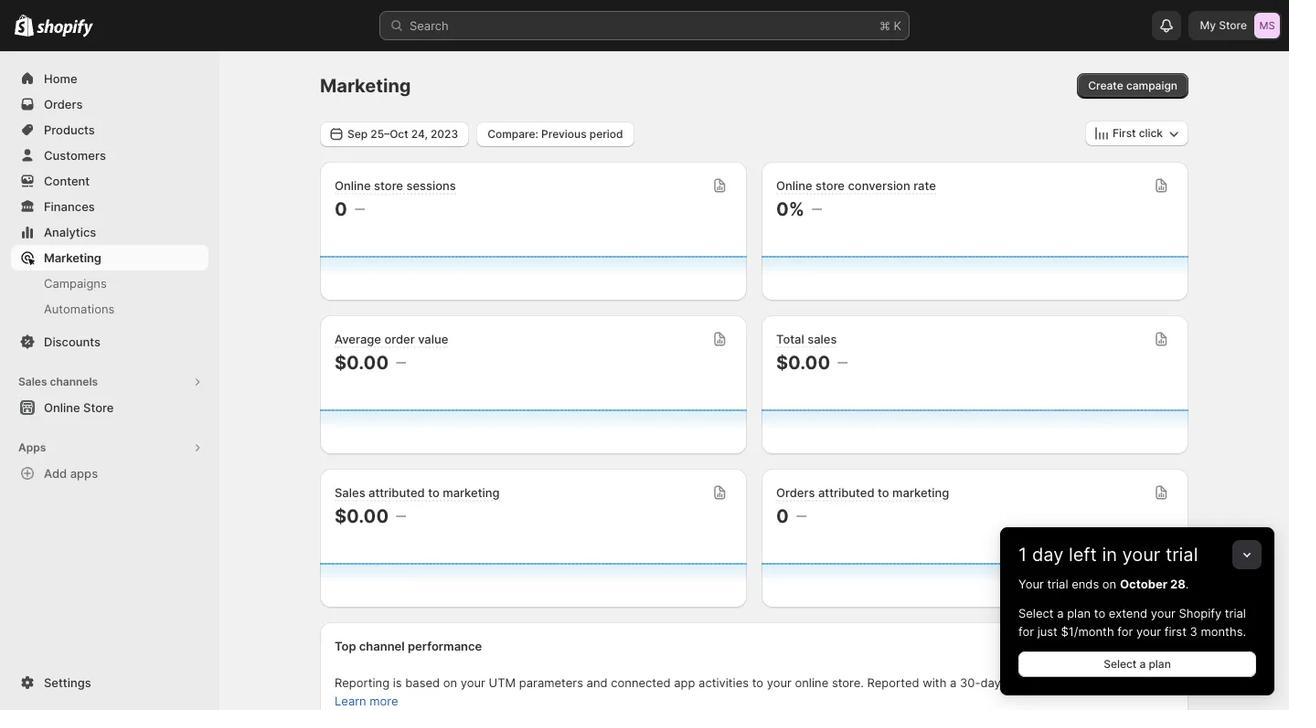 Task type: locate. For each thing, give the bounding box(es) containing it.
0 horizontal spatial plan
[[1067, 606, 1091, 621]]

marketing down analytics
[[44, 251, 101, 265]]

on right ends
[[1103, 577, 1117, 592]]

trial inside select a plan to extend your shopify trial for just $1/month for your first 3 months.
[[1225, 606, 1246, 621]]

online down the sep on the left
[[335, 178, 371, 193]]

your trial ends on october 28 .
[[1019, 577, 1189, 592]]

0 horizontal spatial for
[[1019, 625, 1034, 639]]

online store sessions
[[335, 178, 456, 193]]

sales for sales attributed to marketing
[[335, 486, 365, 500]]

day
[[1032, 544, 1064, 566], [981, 676, 1001, 690]]

a inside the reporting is based on your utm parameters and connected app activities to your online store. reported with a 30-day attribution window. learn more
[[950, 676, 957, 690]]

0 vertical spatial sales
[[18, 375, 47, 389]]

select up 'just'
[[1019, 606, 1054, 621]]

trial
[[1166, 544, 1198, 566], [1047, 577, 1069, 592], [1225, 606, 1246, 621]]

2 marketing from the left
[[893, 486, 950, 500]]

0 horizontal spatial attributed
[[369, 486, 425, 500]]

sales
[[808, 332, 837, 347]]

1 vertical spatial a
[[1140, 658, 1146, 671]]

1 horizontal spatial no change image
[[812, 202, 822, 217]]

on for ends
[[1103, 577, 1117, 592]]

2 vertical spatial trial
[[1225, 606, 1246, 621]]

on right based
[[443, 676, 457, 690]]

1 vertical spatial orders
[[776, 486, 815, 500]]

select a plan
[[1104, 658, 1171, 671]]

2 attributed from the left
[[818, 486, 875, 500]]

0 vertical spatial store
[[1219, 18, 1247, 32]]

k
[[894, 18, 902, 33]]

your left the first
[[1137, 625, 1161, 639]]

trial up months.
[[1225, 606, 1246, 621]]

a left 30-
[[950, 676, 957, 690]]

online up 0%
[[776, 178, 813, 193]]

on inside 1 day left in your trial element
[[1103, 577, 1117, 592]]

store down sales channels button
[[83, 401, 114, 415]]

1 vertical spatial select
[[1104, 658, 1137, 671]]

1 horizontal spatial day
[[1032, 544, 1064, 566]]

apps button
[[11, 435, 208, 461]]

1 horizontal spatial online
[[335, 178, 371, 193]]

0
[[335, 198, 347, 220], [776, 506, 789, 528]]

1 horizontal spatial on
[[1103, 577, 1117, 592]]

select
[[1019, 606, 1054, 621], [1104, 658, 1137, 671]]

0 horizontal spatial no change image
[[396, 509, 406, 524]]

orders
[[44, 97, 83, 112], [776, 486, 815, 500]]

with
[[923, 676, 947, 690]]

1 vertical spatial store
[[83, 401, 114, 415]]

online for 0%
[[776, 178, 813, 193]]

0 vertical spatial plan
[[1067, 606, 1091, 621]]

1 horizontal spatial 0
[[776, 506, 789, 528]]

0 horizontal spatial store
[[83, 401, 114, 415]]

plan inside select a plan to extend your shopify trial for just $1/month for your first 3 months.
[[1067, 606, 1091, 621]]

compare: previous period
[[488, 127, 623, 140]]

2 store from the left
[[816, 178, 845, 193]]

select up window.
[[1104, 658, 1137, 671]]

0 vertical spatial 0
[[335, 198, 347, 220]]

sales inside sales channels button
[[18, 375, 47, 389]]

0 vertical spatial a
[[1057, 606, 1064, 621]]

apps
[[18, 441, 46, 454]]

marketing up the sep on the left
[[320, 75, 411, 97]]

$0.00 down the total sales
[[776, 352, 830, 374]]

sales attributed to marketing
[[335, 486, 500, 500]]

store left conversion
[[816, 178, 845, 193]]

3
[[1190, 625, 1198, 639]]

no change image right 0%
[[812, 202, 822, 217]]

0 horizontal spatial trial
[[1047, 577, 1069, 592]]

$0.00 down "sales attributed to marketing"
[[335, 506, 389, 528]]

0 vertical spatial trial
[[1166, 544, 1198, 566]]

0 vertical spatial select
[[1019, 606, 1054, 621]]

1 horizontal spatial attributed
[[818, 486, 875, 500]]

no change image for order
[[396, 356, 406, 370]]

1 attributed from the left
[[369, 486, 425, 500]]

channel
[[359, 639, 405, 654]]

0 horizontal spatial orders
[[44, 97, 83, 112]]

sep 25–oct 24, 2023 button
[[320, 121, 469, 147]]

2 for from the left
[[1118, 625, 1133, 639]]

your up october
[[1123, 544, 1161, 566]]

a inside select a plan to extend your shopify trial for just $1/month for your first 3 months.
[[1057, 606, 1064, 621]]

app
[[674, 676, 695, 690]]

first
[[1165, 625, 1187, 639]]

search
[[410, 18, 449, 33]]

1 vertical spatial sales
[[335, 486, 365, 500]]

0 horizontal spatial sales
[[18, 375, 47, 389]]

add apps button
[[11, 461, 208, 486]]

home link
[[11, 66, 208, 91]]

1 vertical spatial no change image
[[396, 509, 406, 524]]

1 vertical spatial marketing
[[44, 251, 101, 265]]

plan for select a plan
[[1149, 658, 1171, 671]]

0 down the online store sessions
[[335, 198, 347, 220]]

online down sales channels
[[44, 401, 80, 415]]

1 vertical spatial plan
[[1149, 658, 1171, 671]]

rate
[[914, 178, 936, 193]]

no change image down "sales attributed to marketing"
[[396, 509, 406, 524]]

0 vertical spatial on
[[1103, 577, 1117, 592]]

0 vertical spatial no change image
[[812, 202, 822, 217]]

store.
[[832, 676, 864, 690]]

your inside dropdown button
[[1123, 544, 1161, 566]]

store for my store
[[1219, 18, 1247, 32]]

1 horizontal spatial select
[[1104, 658, 1137, 671]]

1 horizontal spatial plan
[[1149, 658, 1171, 671]]

plan down the first
[[1149, 658, 1171, 671]]

analytics
[[44, 225, 96, 240]]

$0.00 for sales
[[335, 506, 389, 528]]

store
[[374, 178, 403, 193], [816, 178, 845, 193]]

store inside button
[[83, 401, 114, 415]]

1 horizontal spatial store
[[1219, 18, 1247, 32]]

2 horizontal spatial a
[[1140, 658, 1146, 671]]

0 horizontal spatial a
[[950, 676, 957, 690]]

1 day left in your trial
[[1019, 544, 1198, 566]]

on inside the reporting is based on your utm parameters and connected app activities to your online store. reported with a 30-day attribution window. learn more
[[443, 676, 457, 690]]

orders inside orders link
[[44, 97, 83, 112]]

0 horizontal spatial day
[[981, 676, 1001, 690]]

no change image
[[812, 202, 822, 217], [396, 509, 406, 524]]

your left online
[[767, 676, 792, 690]]

add apps
[[44, 466, 98, 481]]

to inside the reporting is based on your utm parameters and connected app activities to your online store. reported with a 30-day attribution window. learn more
[[752, 676, 764, 690]]

0 for orders
[[776, 506, 789, 528]]

campaign
[[1127, 79, 1178, 92]]

day left attribution
[[981, 676, 1001, 690]]

select for select a plan
[[1104, 658, 1137, 671]]

a for select a plan
[[1140, 658, 1146, 671]]

window.
[[1066, 676, 1112, 690]]

2 horizontal spatial trial
[[1225, 606, 1246, 621]]

select inside select a plan to extend your shopify trial for just $1/month for your first 3 months.
[[1019, 606, 1054, 621]]

compare:
[[488, 127, 539, 140]]

trial right your
[[1047, 577, 1069, 592]]

store left sessions
[[374, 178, 403, 193]]

1 vertical spatial 0
[[776, 506, 789, 528]]

0 vertical spatial orders
[[44, 97, 83, 112]]

online
[[335, 178, 371, 193], [776, 178, 813, 193], [44, 401, 80, 415]]

1 horizontal spatial a
[[1057, 606, 1064, 621]]

products
[[44, 123, 95, 137]]

0 horizontal spatial on
[[443, 676, 457, 690]]

a up 'just'
[[1057, 606, 1064, 621]]

1 vertical spatial on
[[443, 676, 457, 690]]

store right my
[[1219, 18, 1247, 32]]

1 vertical spatial trial
[[1047, 577, 1069, 592]]

october
[[1120, 577, 1168, 592]]

top channel performance
[[335, 639, 482, 654]]

1 horizontal spatial sales
[[335, 486, 365, 500]]

activities
[[699, 676, 749, 690]]

a down select a plan to extend your shopify trial for just $1/month for your first 3 months.
[[1140, 658, 1146, 671]]

connected
[[611, 676, 671, 690]]

2 horizontal spatial online
[[776, 178, 813, 193]]

sales
[[18, 375, 47, 389], [335, 486, 365, 500]]

0 down "orders attributed to marketing"
[[776, 506, 789, 528]]

marketing
[[443, 486, 500, 500], [893, 486, 950, 500]]

reporting
[[335, 676, 390, 690]]

order
[[384, 332, 415, 347]]

0 vertical spatial day
[[1032, 544, 1064, 566]]

value
[[418, 332, 448, 347]]

plan up "$1/month" at right
[[1067, 606, 1091, 621]]

my
[[1200, 18, 1216, 32]]

for
[[1019, 625, 1034, 639], [1118, 625, 1133, 639]]

1 horizontal spatial for
[[1118, 625, 1133, 639]]

your
[[1123, 544, 1161, 566], [1151, 606, 1176, 621], [1137, 625, 1161, 639], [461, 676, 486, 690], [767, 676, 792, 690]]

30-
[[960, 676, 981, 690]]

$0.00 for average
[[335, 352, 389, 374]]

1 day left in your trial button
[[1000, 528, 1275, 566]]

your left utm
[[461, 676, 486, 690]]

orders attributed to marketing
[[776, 486, 950, 500]]

1 horizontal spatial store
[[816, 178, 845, 193]]

analytics link
[[11, 219, 208, 245]]

more
[[370, 694, 398, 709]]

1 horizontal spatial trial
[[1166, 544, 1198, 566]]

to
[[428, 486, 440, 500], [878, 486, 889, 500], [1094, 606, 1106, 621], [752, 676, 764, 690]]

no change image
[[355, 202, 365, 217], [396, 356, 406, 370], [838, 356, 848, 370], [796, 509, 806, 524]]

1 horizontal spatial marketing
[[320, 75, 411, 97]]

1 horizontal spatial marketing
[[893, 486, 950, 500]]

shopify
[[1179, 606, 1222, 621]]

for left 'just'
[[1019, 625, 1034, 639]]

store
[[1219, 18, 1247, 32], [83, 401, 114, 415]]

2 vertical spatial a
[[950, 676, 957, 690]]

1 day left in your trial element
[[1000, 575, 1275, 696]]

day right 1
[[1032, 544, 1064, 566]]

1 for from the left
[[1019, 625, 1034, 639]]

reporting is based on your utm parameters and connected app activities to your online store. reported with a 30-day attribution window. learn more
[[335, 676, 1112, 709]]

online store link
[[11, 395, 208, 421]]

$0.00
[[335, 352, 389, 374], [776, 352, 830, 374], [335, 506, 389, 528]]

store for 0
[[374, 178, 403, 193]]

online inside button
[[44, 401, 80, 415]]

day inside dropdown button
[[1032, 544, 1064, 566]]

1 marketing from the left
[[443, 486, 500, 500]]

1 horizontal spatial orders
[[776, 486, 815, 500]]

0 horizontal spatial select
[[1019, 606, 1054, 621]]

shopify image
[[37, 19, 93, 37]]

marketing
[[320, 75, 411, 97], [44, 251, 101, 265]]

0 vertical spatial marketing
[[320, 75, 411, 97]]

ends
[[1072, 577, 1099, 592]]

0 horizontal spatial marketing
[[443, 486, 500, 500]]

finances link
[[11, 194, 208, 219]]

extend
[[1109, 606, 1148, 621]]

your up the first
[[1151, 606, 1176, 621]]

1 vertical spatial day
[[981, 676, 1001, 690]]

select for select a plan to extend your shopify trial for just $1/month for your first 3 months.
[[1019, 606, 1054, 621]]

0 horizontal spatial online
[[44, 401, 80, 415]]

0 horizontal spatial 0
[[335, 198, 347, 220]]

content
[[44, 174, 90, 188]]

trial up 28 at the right bottom of page
[[1166, 544, 1198, 566]]

1
[[1019, 544, 1027, 566]]

for down extend
[[1118, 625, 1133, 639]]

1 store from the left
[[374, 178, 403, 193]]

total sales
[[776, 332, 837, 347]]

28
[[1171, 577, 1186, 592]]

online store button
[[0, 395, 219, 421]]

0 horizontal spatial marketing
[[44, 251, 101, 265]]

orders for orders
[[44, 97, 83, 112]]

$0.00 down average
[[335, 352, 389, 374]]

no change image for $0.00
[[396, 509, 406, 524]]

0 horizontal spatial store
[[374, 178, 403, 193]]



Task type: describe. For each thing, give the bounding box(es) containing it.
create
[[1088, 79, 1124, 92]]

a for select a plan to extend your shopify trial for just $1/month for your first 3 months.
[[1057, 606, 1064, 621]]

automations
[[44, 302, 115, 316]]

conversion
[[848, 178, 911, 193]]

total
[[776, 332, 804, 347]]

top
[[335, 639, 356, 654]]

create campaign
[[1088, 79, 1178, 92]]

home
[[44, 71, 77, 86]]

previous
[[541, 127, 587, 140]]

store for online store
[[83, 401, 114, 415]]

apps
[[70, 466, 98, 481]]

campaigns
[[44, 276, 107, 291]]

settings
[[44, 676, 91, 690]]

your
[[1019, 577, 1044, 592]]

learn more link
[[335, 694, 398, 709]]

compare: previous period button
[[477, 121, 634, 147]]

finances
[[44, 199, 95, 214]]

customers
[[44, 148, 106, 163]]

in
[[1102, 544, 1117, 566]]

marketing link
[[11, 245, 208, 271]]

my store
[[1200, 18, 1247, 32]]

settings link
[[11, 670, 208, 696]]

marketing inside the marketing link
[[44, 251, 101, 265]]

channels
[[50, 375, 98, 389]]

plan for select a plan to extend your shopify trial for just $1/month for your first 3 months.
[[1067, 606, 1091, 621]]

orders link
[[11, 91, 208, 117]]

$1/month
[[1061, 625, 1114, 639]]

attribution
[[1005, 676, 1063, 690]]

sep
[[347, 127, 368, 140]]

orders for orders attributed to marketing
[[776, 486, 815, 500]]

no change image for sales
[[838, 356, 848, 370]]

add
[[44, 466, 67, 481]]

just
[[1038, 625, 1058, 639]]

shopify image
[[15, 14, 34, 37]]

sessions
[[406, 178, 456, 193]]

marketing for $0.00
[[443, 486, 500, 500]]

reported
[[867, 676, 920, 690]]

create campaign button
[[1077, 73, 1189, 99]]

online
[[795, 676, 829, 690]]

average
[[335, 332, 381, 347]]

is
[[393, 676, 402, 690]]

marketing for 0
[[893, 486, 950, 500]]

and
[[587, 676, 608, 690]]

campaigns link
[[11, 271, 208, 296]]

sales for sales channels
[[18, 375, 47, 389]]

no change image for 0%
[[812, 202, 822, 217]]

first click button
[[1085, 121, 1189, 146]]

⌘ k
[[880, 18, 902, 33]]

25–oct
[[371, 127, 408, 140]]

sales channels button
[[11, 369, 208, 395]]

24,
[[411, 127, 428, 140]]

based
[[405, 676, 440, 690]]

first
[[1113, 126, 1136, 140]]

trial inside dropdown button
[[1166, 544, 1198, 566]]

attributed for 0
[[818, 486, 875, 500]]

no change image for attributed
[[796, 509, 806, 524]]

click
[[1139, 126, 1163, 140]]

day inside the reporting is based on your utm parameters and connected app activities to your online store. reported with a 30-day attribution window. learn more
[[981, 676, 1001, 690]]

first click
[[1113, 126, 1163, 140]]

2023
[[431, 127, 458, 140]]

period
[[590, 127, 623, 140]]

utm
[[489, 676, 516, 690]]

online store
[[44, 401, 114, 415]]

learn
[[335, 694, 366, 709]]

to inside select a plan to extend your shopify trial for just $1/month for your first 3 months.
[[1094, 606, 1106, 621]]

sep 25–oct 24, 2023
[[347, 127, 458, 140]]

parameters
[[519, 676, 583, 690]]

0 for online
[[335, 198, 347, 220]]

$0.00 for total
[[776, 352, 830, 374]]

0%
[[776, 198, 805, 220]]

automations link
[[11, 296, 208, 322]]

left
[[1069, 544, 1097, 566]]

online store conversion rate
[[776, 178, 936, 193]]

.
[[1186, 577, 1189, 592]]

no change image for store
[[355, 202, 365, 217]]

sales channels
[[18, 375, 98, 389]]

products link
[[11, 117, 208, 143]]

online for 0
[[335, 178, 371, 193]]

customers link
[[11, 143, 208, 168]]

attributed for $0.00
[[369, 486, 425, 500]]

store for 0%
[[816, 178, 845, 193]]

my store image
[[1255, 13, 1280, 38]]

select a plan link
[[1019, 652, 1256, 678]]

select a plan to extend your shopify trial for just $1/month for your first 3 months.
[[1019, 606, 1246, 639]]

on for based
[[443, 676, 457, 690]]

discounts
[[44, 335, 101, 349]]

average order value
[[335, 332, 448, 347]]

performance
[[408, 639, 482, 654]]



Task type: vqa. For each thing, say whether or not it's contained in the screenshot.
Average
yes



